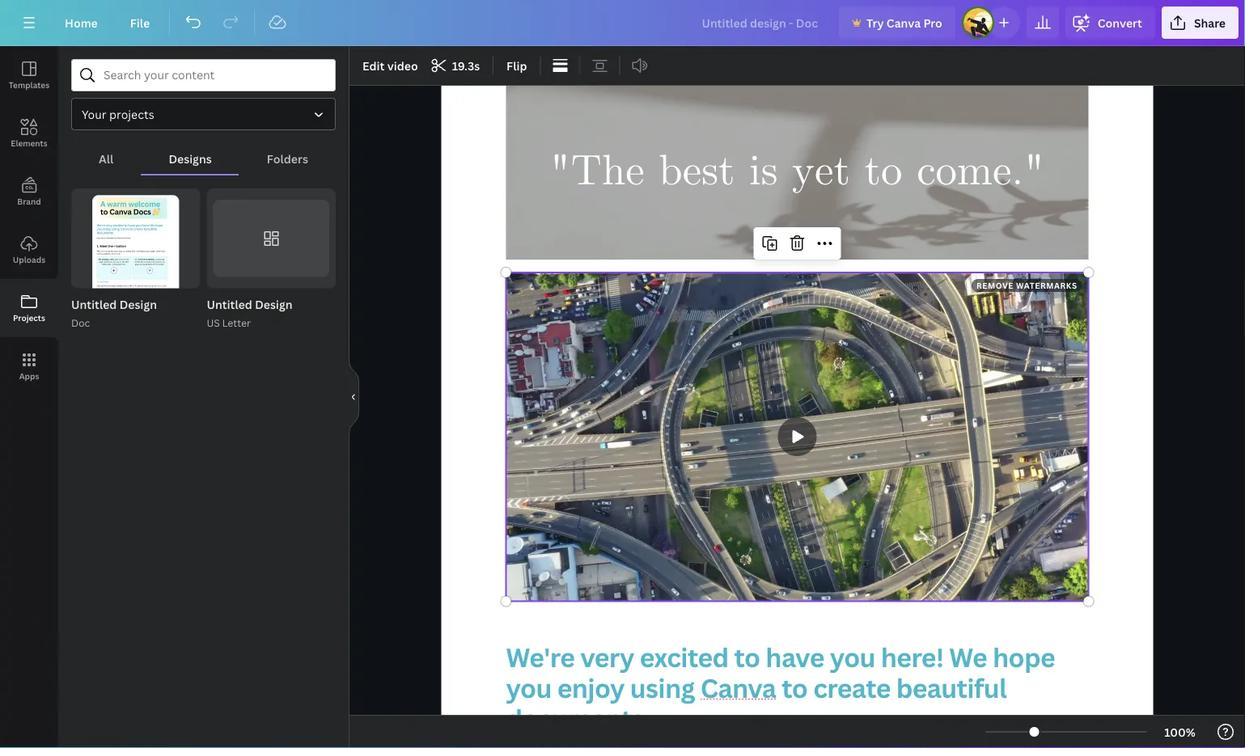 Task type: vqa. For each thing, say whether or not it's contained in the screenshot.
left printed
no



Task type: locate. For each thing, give the bounding box(es) containing it.
watermarks
[[1016, 280, 1077, 291]]

0 vertical spatial canva
[[887, 15, 921, 30]]

pro
[[923, 15, 942, 30]]

100% button
[[1154, 719, 1206, 745]]

share button
[[1162, 6, 1239, 39]]

using
[[630, 670, 695, 706]]

projects
[[13, 312, 45, 323]]

canva
[[887, 15, 921, 30], [700, 670, 776, 706]]

templates
[[9, 79, 49, 90]]

brand button
[[0, 163, 58, 221]]

beautiful
[[896, 670, 1007, 706]]

untitled up "letter"
[[207, 297, 252, 312]]

0 horizontal spatial canva
[[700, 670, 776, 706]]

here!
[[881, 639, 944, 675]]

create
[[813, 670, 891, 706]]

1 untitled design group from the left
[[71, 189, 200, 331]]

19.3s button
[[426, 53, 486, 78]]

try canva pro
[[866, 15, 942, 30]]

we're
[[506, 639, 575, 675]]

very
[[580, 639, 634, 675]]

come."
[[917, 144, 1045, 200]]

to
[[864, 144, 902, 200], [734, 639, 760, 675], [782, 670, 808, 706]]

home link
[[52, 6, 111, 39]]

canva right try
[[887, 15, 921, 30]]

1 horizontal spatial canva
[[887, 15, 921, 30]]

Design title text field
[[689, 6, 832, 39]]

untitled inside untitled design doc
[[71, 297, 117, 312]]

design inside untitled design doc
[[119, 297, 157, 312]]

1 horizontal spatial group
[[207, 189, 336, 289]]

1 vertical spatial canva
[[700, 670, 776, 706]]

uploads
[[13, 254, 45, 265]]

to left create
[[782, 670, 808, 706]]

edit video
[[362, 58, 418, 73]]

you
[[830, 639, 875, 675], [506, 670, 552, 706]]

"the
[[550, 144, 645, 200]]

design inside the untitled design us letter
[[255, 297, 292, 312]]

0 horizontal spatial untitled design group
[[71, 189, 200, 331]]

1 horizontal spatial untitled design group
[[207, 189, 336, 331]]

untitled
[[71, 297, 117, 312], [207, 297, 252, 312]]

designs
[[169, 151, 212, 166]]

canva inside "button"
[[887, 15, 921, 30]]

convert
[[1098, 15, 1142, 30]]

19.3s
[[452, 58, 480, 73]]

hide image
[[349, 358, 359, 436]]

0 horizontal spatial design
[[119, 297, 157, 312]]

uploads button
[[0, 221, 58, 279]]

canva right using
[[700, 670, 776, 706]]

you left 'enjoy'
[[506, 670, 552, 706]]

to right yet
[[864, 144, 902, 200]]

untitled up doc
[[71, 297, 117, 312]]

brand
[[17, 196, 41, 207]]

to left "have"
[[734, 639, 760, 675]]

apps button
[[0, 337, 58, 396]]

untitled inside the untitled design us letter
[[207, 297, 252, 312]]

templates button
[[0, 46, 58, 104]]

all
[[99, 151, 113, 166]]

group
[[71, 189, 200, 318], [207, 189, 336, 289]]

try canva pro button
[[839, 6, 955, 39]]

1 untitled from the left
[[71, 297, 117, 312]]

design for untitled design us letter
[[255, 297, 292, 312]]

flip
[[507, 58, 527, 73]]

we're very excited to have you here! we hope you enjoy using canva to create beautiful documents.
[[506, 639, 1061, 737]]

1 group from the left
[[71, 189, 200, 318]]

share
[[1194, 15, 1226, 30]]

2 design from the left
[[255, 297, 292, 312]]

2 group from the left
[[207, 189, 336, 289]]

you right "have"
[[830, 639, 875, 675]]

0 horizontal spatial group
[[71, 189, 200, 318]]

file
[[130, 15, 150, 30]]

untitled design group
[[71, 189, 200, 331], [207, 189, 336, 331]]

0 horizontal spatial untitled
[[71, 297, 117, 312]]

elements
[[11, 138, 48, 148]]

2 untitled from the left
[[207, 297, 252, 312]]

1 horizontal spatial untitled
[[207, 297, 252, 312]]

1 design from the left
[[119, 297, 157, 312]]

design
[[119, 297, 157, 312], [255, 297, 292, 312]]

projects
[[109, 106, 154, 122]]

elements button
[[0, 104, 58, 163]]

try
[[866, 15, 884, 30]]

1 horizontal spatial to
[[782, 670, 808, 706]]

untitled for untitled design us letter
[[207, 297, 252, 312]]

1 horizontal spatial design
[[255, 297, 292, 312]]

apps
[[19, 371, 39, 381]]

folders
[[267, 151, 308, 166]]

all button
[[71, 143, 141, 174]]



Task type: describe. For each thing, give the bounding box(es) containing it.
untitled design doc
[[71, 297, 157, 330]]

letter
[[222, 316, 251, 330]]

your projects
[[82, 106, 154, 122]]

folders button
[[239, 143, 336, 174]]

us
[[207, 316, 220, 330]]

documents.
[[506, 701, 651, 737]]

2 untitled design group from the left
[[207, 189, 336, 331]]

flip button
[[500, 53, 533, 78]]

1 horizontal spatial you
[[830, 639, 875, 675]]

0 horizontal spatial you
[[506, 670, 552, 706]]

edit video button
[[356, 53, 424, 78]]

yet
[[792, 144, 850, 200]]

untitled design us letter
[[207, 297, 292, 330]]

excited
[[640, 639, 729, 675]]

Select ownership filter button
[[71, 98, 336, 130]]

file button
[[117, 6, 163, 39]]

design for untitled design doc
[[119, 297, 157, 312]]

side panel tab list
[[0, 46, 58, 396]]

enjoy
[[557, 670, 624, 706]]

your
[[82, 106, 107, 122]]

remove
[[976, 280, 1014, 291]]

"the best is yet to come."
[[550, 144, 1045, 200]]

edit
[[362, 58, 385, 73]]

0 horizontal spatial to
[[734, 639, 760, 675]]

group for untitled design us letter
[[207, 189, 336, 289]]

video
[[387, 58, 418, 73]]

canva inside 'we're very excited to have you here! we hope you enjoy using canva to create beautiful documents.'
[[700, 670, 776, 706]]

designs button
[[141, 143, 239, 174]]

Search your content search field
[[104, 60, 325, 91]]

convert button
[[1065, 6, 1155, 39]]

we
[[949, 639, 987, 675]]

2 horizontal spatial to
[[864, 144, 902, 200]]

home
[[65, 15, 98, 30]]

is
[[749, 144, 778, 200]]

remove watermarks button
[[972, 279, 1082, 292]]

100%
[[1164, 724, 1196, 740]]

have
[[766, 639, 824, 675]]

group for untitled design doc
[[71, 189, 200, 318]]

projects button
[[0, 279, 58, 337]]

best
[[659, 144, 735, 200]]

hope
[[993, 639, 1055, 675]]

remove watermarks
[[976, 280, 1077, 291]]

main menu bar
[[0, 0, 1245, 46]]

doc
[[71, 316, 90, 330]]

untitled for untitled design doc
[[71, 297, 117, 312]]



